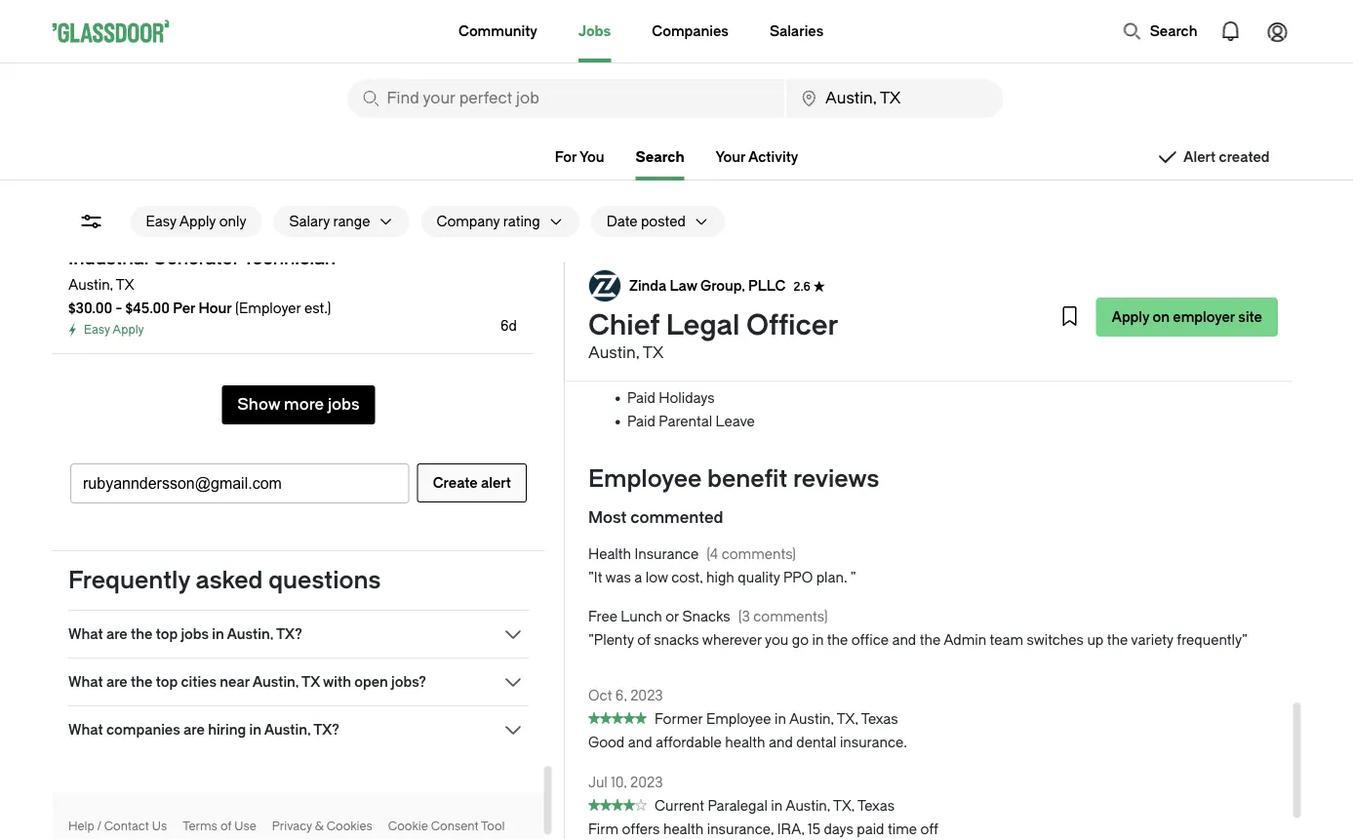 Task type: describe. For each thing, give the bounding box(es) containing it.
texas for former employee in austin, tx, texas
[[861, 712, 898, 728]]

hour
[[198, 300, 232, 316]]

to
[[785, 344, 799, 360]]

lunch
[[621, 610, 662, 626]]

comments) inside health insurance (4 comments) "it was a low cost, high quality ppo plan. "
[[721, 547, 796, 563]]

3 paid from the top
[[627, 414, 655, 430]]

for you link
[[555, 149, 605, 165]]

oct 6, 2023
[[588, 688, 663, 704]]

wherever
[[702, 633, 762, 649]]

status for 10,
[[588, 800, 647, 812]]

zinda law group, pllc 2.6 ★
[[629, 277, 825, 294]]

former
[[654, 712, 703, 728]]

"it
[[588, 570, 602, 587]]

plan
[[704, 344, 732, 360]]

status for 6,
[[588, 713, 647, 725]]

employee benefit reviews
[[588, 466, 879, 493]]

0 horizontal spatial and
[[628, 735, 652, 752]]

search link
[[636, 149, 685, 181]]

paralegal
[[708, 799, 768, 815]]

1 vertical spatial search
[[636, 149, 685, 165]]

zinda
[[629, 277, 666, 294]]

cookie consent tool button
[[388, 819, 505, 834]]

open filter menu image
[[80, 210, 103, 233]]

company inside company rating dropdown button
[[437, 213, 500, 229]]

1 horizontal spatial health
[[725, 735, 765, 752]]

terms of use link
[[182, 820, 256, 834]]

snacks
[[682, 610, 730, 626]]

law
[[670, 277, 697, 294]]

4.0 stars out of 5 image
[[588, 797, 647, 815]]

was
[[605, 570, 631, 587]]

&
[[315, 820, 323, 834]]

0 vertical spatial employee
[[588, 466, 702, 493]]

tx? inside dropdown button
[[313, 722, 339, 738]]

health for health insurance (4 comments) "it was a low cost, high quality ppo plan. "
[[588, 547, 631, 563]]

help
[[68, 820, 94, 834]]

top for jobs
[[155, 626, 177, 642]]

cookie consent tool
[[388, 820, 505, 834]]

frequently"
[[1177, 633, 1248, 649]]

us
[[152, 820, 167, 834]]

insurance up plan
[[671, 321, 735, 337]]

company inside health savings account (hsa) dental insurance vision insurance retirement plan with up to 3% company match paid time off paid holidays paid parental leave
[[823, 344, 887, 360]]

1 vertical spatial of
[[220, 820, 231, 834]]

community
[[459, 23, 538, 39]]

(ppo
[[741, 203, 774, 220]]

your activity
[[716, 149, 799, 165]]

group,
[[700, 277, 745, 294]]

off
[[920, 822, 938, 838]]

frequently
[[68, 567, 190, 594]]

3%
[[802, 344, 820, 360]]

you
[[580, 149, 605, 165]]

$45.00
[[125, 300, 169, 316]]

contact
[[104, 820, 149, 834]]

easy apply
[[83, 323, 144, 337]]

austin, tx $30.00 - $45.00 per hour (employer est.)
[[68, 277, 331, 316]]

Search location field
[[787, 79, 1004, 118]]

1 vertical spatial employee
[[706, 712, 771, 728]]

tx? inside 'dropdown button'
[[276, 626, 302, 642]]

austin, inside popup button
[[252, 674, 298, 690]]

privacy
[[272, 820, 312, 834]]

what are the top jobs in austin, tx? button
[[68, 623, 529, 646]]

salaries
[[770, 23, 824, 39]]

apply on employer site button
[[1096, 298, 1278, 337]]

(3
[[738, 610, 750, 626]]

austin, inside the chief legal officer austin, tx
[[588, 344, 639, 362]]

what for what are the top jobs in austin, tx?
[[68, 626, 103, 642]]

switches
[[1027, 633, 1084, 649]]

or inside free lunch or snacks (3 comments) "plenty of snacks wherever you go in the office and the admin team switches up the variety frequently"
[[665, 610, 679, 626]]

top for cities
[[155, 674, 177, 690]]

1 paid from the top
[[627, 367, 655, 384]]

most commented element
[[588, 544, 1278, 669]]

on
[[1153, 309, 1170, 325]]

tx inside the austin, tx $30.00 - $45.00 per hour (employer est.)
[[116, 277, 134, 293]]

your
[[716, 149, 746, 165]]

privacy & cookies link
[[272, 820, 372, 834]]

tx inside popup button
[[301, 674, 320, 690]]

insurance,
[[707, 822, 774, 838]]

(hsa)
[[787, 274, 825, 290]]

low
[[645, 570, 668, 587]]

austin, inside the austin, tx $30.00 - $45.00 per hour (employer est.)
[[68, 277, 113, 293]]

what companies are hiring in austin, tx?
[[68, 722, 339, 738]]

jobs
[[180, 626, 208, 642]]

high
[[706, 570, 734, 587]]

free
[[588, 610, 617, 626]]

savings
[[673, 274, 725, 290]]

current
[[654, 799, 704, 815]]

team
[[990, 633, 1023, 649]]

with inside popup button
[[323, 674, 351, 690]]

jul
[[588, 775, 607, 791]]

tx, for insurance.
[[837, 712, 858, 728]]

pllc
[[748, 277, 786, 294]]

easy apply only
[[146, 213, 246, 229]]

ppo
[[783, 570, 813, 587]]

for you
[[555, 149, 605, 165]]

austin, inside 'dropdown button'
[[227, 626, 273, 642]]

apply for easy apply
[[112, 323, 144, 337]]

(4
[[706, 547, 718, 563]]

range
[[333, 213, 370, 229]]

companies link
[[652, 0, 729, 62]]

time
[[888, 822, 917, 838]]

community link
[[459, 0, 538, 62]]

apply for easy apply only
[[179, 213, 216, 229]]

-
[[115, 300, 122, 316]]

15
[[808, 822, 820, 838]]

health insurance (4 comments) "it was a low cost, high quality ppo plan. "
[[588, 547, 856, 587]]

0 horizontal spatial health
[[663, 822, 704, 838]]

insurance.
[[840, 735, 907, 752]]

1 horizontal spatial and
[[769, 735, 793, 752]]

officer
[[746, 309, 839, 342]]

cookies
[[326, 820, 372, 834]]

up inside free lunch or snacks (3 comments) "plenty of snacks wherever you go in the office and the admin team switches up the variety frequently"
[[1087, 633, 1104, 649]]

plan.
[[816, 570, 847, 587]]



Task type: vqa. For each thing, say whether or not it's contained in the screenshot.
fifth image for bowl from the top of the page
no



Task type: locate. For each thing, give the bounding box(es) containing it.
None field
[[348, 79, 785, 118], [787, 79, 1004, 118]]

health
[[627, 203, 670, 220], [627, 274, 670, 290], [588, 547, 631, 563]]

texas up paid
[[857, 799, 895, 815]]

insurance left (ppo
[[673, 203, 738, 220]]

rating
[[504, 213, 541, 229]]

tool
[[481, 820, 505, 834]]

company
[[437, 213, 500, 229], [823, 344, 887, 360]]

1 what from the top
[[68, 626, 103, 642]]

consent
[[431, 820, 478, 834]]

account
[[728, 274, 783, 290]]

2023 for former
[[630, 688, 663, 704]]

good
[[588, 735, 624, 752]]

1 vertical spatial are
[[106, 674, 127, 690]]

in up the good and affordable health and dental insurance.
[[775, 712, 786, 728]]

a
[[634, 570, 642, 587]]

0 vertical spatial with
[[735, 344, 762, 360]]

comments)
[[721, 547, 796, 563], [753, 610, 828, 626]]

★
[[813, 279, 825, 293]]

or up "snacks"
[[665, 610, 679, 626]]

health inside health savings account (hsa) dental insurance vision insurance retirement plan with up to 3% company match paid time off paid holidays paid parental leave
[[627, 274, 670, 290]]

search inside button
[[1151, 23, 1198, 39]]

status down 6,
[[588, 713, 647, 725]]

up inside health savings account (hsa) dental insurance vision insurance retirement plan with up to 3% company match paid time off paid holidays paid parental leave
[[766, 344, 782, 360]]

with left open
[[323, 674, 351, 690]]

top inside 'dropdown button'
[[155, 626, 177, 642]]

texas for current paralegal in austin, tx, texas
[[857, 799, 895, 815]]

in right go
[[812, 633, 824, 649]]

what
[[68, 626, 103, 642], [68, 674, 103, 690], [68, 722, 103, 738]]

0 vertical spatial up
[[766, 344, 782, 360]]

are down frequently
[[106, 626, 127, 642]]

in up firm offers health insurance, ira, 15 days paid time off
[[771, 799, 783, 815]]

1 top from the top
[[155, 626, 177, 642]]

status
[[588, 713, 647, 725], [588, 800, 647, 812]]

near
[[219, 674, 249, 690]]

0 vertical spatial top
[[155, 626, 177, 642]]

health up dental
[[627, 274, 670, 290]]

tx, up insurance.
[[837, 712, 858, 728]]

1 vertical spatial tx
[[643, 344, 663, 362]]

$30.00
[[68, 300, 112, 316]]

2 vertical spatial health
[[588, 547, 631, 563]]

2 paid from the top
[[627, 391, 655, 407]]

in inside dropdown button
[[249, 722, 261, 738]]

easy inside button
[[146, 213, 176, 229]]

health up was
[[588, 547, 631, 563]]

date posted
[[607, 213, 686, 229]]

2 2023 from the top
[[630, 775, 663, 791]]

variety
[[1131, 633, 1174, 649]]

chief legal officer austin, tx
[[588, 309, 839, 362]]

0 vertical spatial are
[[106, 626, 127, 642]]

austin, inside dropdown button
[[264, 722, 310, 738]]

apply inside easy apply only button
[[179, 213, 216, 229]]

of left use on the left of the page
[[220, 820, 231, 834]]

0 horizontal spatial or
[[665, 610, 679, 626]]

1 horizontal spatial none field
[[787, 79, 1004, 118]]

1 horizontal spatial with
[[735, 344, 762, 360]]

1 vertical spatial health
[[663, 822, 704, 838]]

what inside what companies are hiring in austin, tx? dropdown button
[[68, 722, 103, 738]]

0 vertical spatial tx,
[[837, 712, 858, 728]]

in right "jobs" at bottom left
[[212, 626, 224, 642]]

salary
[[289, 213, 330, 229]]

insurance inside health insurance (4 comments) "it was a low cost, high quality ppo plan. "
[[634, 547, 699, 563]]

tx? up what are the top cities near austin, tx with open jobs? popup button
[[276, 626, 302, 642]]

free lunch or snacks (3 comments) "plenty of snacks wherever you go in the office and the admin team switches up the variety frequently"
[[588, 610, 1248, 649]]

0 vertical spatial texas
[[861, 712, 898, 728]]

match
[[890, 344, 931, 360]]

and right 'office'
[[892, 633, 916, 649]]

the inside what are the top jobs in austin, tx? 'dropdown button'
[[130, 626, 152, 642]]

insurance up the low
[[634, 547, 699, 563]]

company rating
[[437, 213, 541, 229]]

days
[[824, 822, 853, 838]]

site
[[1239, 309, 1263, 325]]

austin, down what are the top cities near austin, tx with open jobs? popup button
[[264, 722, 310, 738]]

easy apply only button
[[130, 206, 262, 237]]

and inside free lunch or snacks (3 comments) "plenty of snacks wherever you go in the office and the admin team switches up the variety frequently"
[[892, 633, 916, 649]]

1 vertical spatial comments)
[[753, 610, 828, 626]]

0 horizontal spatial of
[[220, 820, 231, 834]]

health down 'search' link
[[627, 203, 670, 220]]

search button
[[1113, 12, 1208, 51]]

1 vertical spatial company
[[823, 344, 887, 360]]

2 what from the top
[[68, 674, 103, 690]]

2 status from the top
[[588, 800, 647, 812]]

of
[[637, 633, 650, 649], [220, 820, 231, 834]]

hdhp
[[795, 203, 836, 220]]

jobs link
[[579, 0, 611, 62]]

5.0 stars out of 5 image
[[588, 711, 647, 729]]

chief
[[588, 309, 659, 342]]

tx, up days
[[833, 799, 855, 815]]

available)
[[877, 203, 937, 220]]

Enter email address email field
[[71, 465, 408, 503]]

dental
[[796, 735, 837, 752]]

1 vertical spatial what
[[68, 674, 103, 690]]

(employer
[[235, 300, 301, 316]]

1 vertical spatial tx,
[[833, 799, 855, 815]]

employee
[[588, 466, 702, 493], [706, 712, 771, 728]]

top left "jobs" at bottom left
[[155, 626, 177, 642]]

austin, up 15
[[785, 799, 830, 815]]

1 horizontal spatial easy
[[146, 213, 176, 229]]

2023 for current
[[630, 775, 663, 791]]

time
[[658, 367, 692, 384]]

1 status from the top
[[588, 713, 647, 725]]

apply down -
[[112, 323, 144, 337]]

are inside what companies are hiring in austin, tx? dropdown button
[[183, 722, 204, 738]]

ira,
[[777, 822, 804, 838]]

apply left the on
[[1112, 309, 1150, 325]]

top
[[155, 626, 177, 642], [155, 674, 177, 690]]

and down 5.0 stars out of 5 image
[[628, 735, 652, 752]]

admin
[[944, 633, 986, 649]]

health savings account (hsa) dental insurance vision insurance retirement plan with up to 3% company match paid time off paid holidays paid parental leave
[[627, 274, 931, 430]]

with
[[735, 344, 762, 360], [323, 674, 351, 690]]

former employee in austin, tx, texas
[[654, 712, 898, 728]]

austin, up the "what are the top cities near austin, tx with open jobs?"
[[227, 626, 273, 642]]

0 horizontal spatial apply
[[112, 323, 144, 337]]

top left cities
[[155, 674, 177, 690]]

are left 'hiring'
[[183, 722, 204, 738]]

0 vertical spatial health
[[627, 203, 670, 220]]

tx, for days
[[833, 799, 855, 815]]

0 vertical spatial what
[[68, 626, 103, 642]]

benefit
[[707, 466, 788, 493]]

2 horizontal spatial tx
[[643, 344, 663, 362]]

jobs
[[579, 23, 611, 39]]

Search keyword field
[[348, 79, 785, 118]]

are up companies
[[106, 674, 127, 690]]

or
[[778, 203, 791, 220], [665, 610, 679, 626]]

2 none field from the left
[[787, 79, 1004, 118]]

apply left only
[[179, 213, 216, 229]]

retirement
[[627, 344, 700, 360]]

easy for easy apply
[[83, 323, 110, 337]]

1 vertical spatial health
[[627, 274, 670, 290]]

employee up the good and affordable health and dental insurance.
[[706, 712, 771, 728]]

1 horizontal spatial company
[[823, 344, 887, 360]]

of inside free lunch or snacks (3 comments) "plenty of snacks wherever you go in the office and the admin team switches up the variety frequently"
[[637, 633, 650, 649]]

1 horizontal spatial search
[[1151, 23, 1198, 39]]

employer
[[1173, 309, 1235, 325]]

tx down what are the top jobs in austin, tx? 'dropdown button'
[[301, 674, 320, 690]]

insurance down 'savings'
[[673, 297, 737, 313]]

1 horizontal spatial tx
[[301, 674, 320, 690]]

0 vertical spatial paid
[[627, 367, 655, 384]]

status down 10,
[[588, 800, 647, 812]]

1 vertical spatial texas
[[857, 799, 895, 815]]

1 vertical spatial tx?
[[313, 722, 339, 738]]

company rating button
[[421, 206, 541, 237]]

with right plan
[[735, 344, 762, 360]]

2023 right 10,
[[630, 775, 663, 791]]

the left admin on the right bottom
[[920, 633, 941, 649]]

company left the rating at the left top of the page
[[437, 213, 500, 229]]

what are the top cities near austin, tx with open jobs?
[[68, 674, 426, 690]]

legal
[[666, 309, 740, 342]]

up right switches
[[1087, 633, 1104, 649]]

1 horizontal spatial up
[[1087, 633, 1104, 649]]

easy down '$30.00'
[[83, 323, 110, 337]]

what inside what are the top cities near austin, tx with open jobs? popup button
[[68, 674, 103, 690]]

1 vertical spatial paid
[[627, 391, 655, 407]]

0 vertical spatial search
[[1151, 23, 1198, 39]]

0 horizontal spatial with
[[323, 674, 351, 690]]

privacy & cookies
[[272, 820, 372, 834]]

in inside free lunch or snacks (3 comments) "plenty of snacks wherever you go in the office and the admin team switches up the variety frequently"
[[812, 633, 824, 649]]

texas up insurance.
[[861, 712, 898, 728]]

health for health insurance (ppo or hdhp plans available)
[[627, 203, 670, 220]]

the
[[130, 626, 152, 642], [827, 633, 848, 649], [920, 633, 941, 649], [1107, 633, 1128, 649], [130, 674, 152, 690]]

0 horizontal spatial up
[[766, 344, 782, 360]]

1 horizontal spatial employee
[[706, 712, 771, 728]]

0 horizontal spatial search
[[636, 149, 685, 165]]

none field search location
[[787, 79, 1004, 118]]

salary range button
[[274, 206, 370, 237]]

companies
[[652, 23, 729, 39]]

0 horizontal spatial employee
[[588, 466, 702, 493]]

tx? down what are the top cities near austin, tx with open jobs? popup button
[[313, 722, 339, 738]]

austin, right near
[[252, 674, 298, 690]]

1 none field from the left
[[348, 79, 785, 118]]

comments) up go
[[753, 610, 828, 626]]

up left to
[[766, 344, 782, 360]]

the left variety at the right bottom of page
[[1107, 633, 1128, 649]]

none field search keyword
[[348, 79, 785, 118]]

2 vertical spatial what
[[68, 722, 103, 738]]

only
[[219, 213, 246, 229]]

the left "jobs" at bottom left
[[130, 626, 152, 642]]

search
[[1151, 23, 1198, 39], [636, 149, 685, 165]]

comments) up the quality on the bottom right
[[721, 547, 796, 563]]

1 horizontal spatial apply
[[179, 213, 216, 229]]

health inside health insurance (4 comments) "it was a low cost, high quality ppo plan. "
[[588, 547, 631, 563]]

are inside what are the top cities near austin, tx with open jobs? popup button
[[106, 674, 127, 690]]

0 vertical spatial comments)
[[721, 547, 796, 563]]

1 vertical spatial top
[[155, 674, 177, 690]]

in inside 'dropdown button'
[[212, 626, 224, 642]]

parental
[[659, 414, 712, 430]]

0 vertical spatial easy
[[146, 213, 176, 229]]

with inside health savings account (hsa) dental insurance vision insurance retirement plan with up to 3% company match paid time off paid holidays paid parental leave
[[735, 344, 762, 360]]

good and affordable health and dental insurance.
[[588, 735, 907, 752]]

paid left parental
[[627, 414, 655, 430]]

apply
[[179, 213, 216, 229], [1112, 309, 1150, 325], [112, 323, 144, 337]]

0 horizontal spatial company
[[437, 213, 500, 229]]

est.)
[[304, 300, 331, 316]]

the up companies
[[130, 674, 152, 690]]

0 vertical spatial 2023
[[630, 688, 663, 704]]

0 horizontal spatial easy
[[83, 323, 110, 337]]

10,
[[611, 775, 627, 791]]

what inside what are the top jobs in austin, tx? 'dropdown button'
[[68, 626, 103, 642]]

tx inside the chief legal officer austin, tx
[[643, 344, 663, 362]]

top inside popup button
[[155, 674, 177, 690]]

tx down vision
[[643, 344, 663, 362]]

0 vertical spatial tx?
[[276, 626, 302, 642]]

apply inside apply on employer site button
[[1112, 309, 1150, 325]]

go
[[792, 633, 809, 649]]

2 vertical spatial tx
[[301, 674, 320, 690]]

texas
[[861, 712, 898, 728], [857, 799, 895, 815]]

employee up most commented
[[588, 466, 702, 493]]

2023
[[630, 688, 663, 704], [630, 775, 663, 791]]

1 vertical spatial status
[[588, 800, 647, 812]]

0 vertical spatial company
[[437, 213, 500, 229]]

0 horizontal spatial tx?
[[276, 626, 302, 642]]

the inside what are the top cities near austin, tx with open jobs? popup button
[[130, 674, 152, 690]]

health down current at the bottom of the page
[[663, 822, 704, 838]]

leave
[[716, 414, 755, 430]]

easy for easy apply only
[[146, 213, 176, 229]]

plans
[[839, 203, 874, 220]]

vision
[[627, 321, 667, 337]]

per
[[173, 300, 195, 316]]

offers
[[622, 822, 660, 838]]

1 horizontal spatial of
[[637, 633, 650, 649]]

are for what are the top jobs in austin, tx?
[[106, 626, 127, 642]]

current paralegal in austin, tx, texas
[[654, 799, 895, 815]]

1 vertical spatial or
[[665, 610, 679, 626]]

2 horizontal spatial apply
[[1112, 309, 1150, 325]]

of down lunch
[[637, 633, 650, 649]]

paid left holidays
[[627, 391, 655, 407]]

or right (ppo
[[778, 203, 791, 220]]

paid down retirement
[[627, 367, 655, 384]]

0 vertical spatial of
[[637, 633, 650, 649]]

austin, up '$30.00'
[[68, 277, 113, 293]]

2 vertical spatial paid
[[627, 414, 655, 430]]

2 vertical spatial are
[[183, 722, 204, 738]]

are for what are the top cities near austin, tx with open jobs?
[[106, 674, 127, 690]]

1 vertical spatial 2023
[[630, 775, 663, 791]]

affordable
[[655, 735, 722, 752]]

zinda law group, pllc logo image
[[589, 270, 620, 302]]

tx up -
[[116, 277, 134, 293]]

are inside what are the top jobs in austin, tx? 'dropdown button'
[[106, 626, 127, 642]]

0 horizontal spatial none field
[[348, 79, 785, 118]]

you
[[765, 633, 788, 649]]

jobs?
[[391, 674, 426, 690]]

insurance
[[673, 203, 738, 220], [673, 297, 737, 313], [671, 321, 735, 337], [634, 547, 699, 563]]

health for health savings account (hsa) dental insurance vision insurance retirement plan with up to 3% company match paid time off paid holidays paid parental leave
[[627, 274, 670, 290]]

salary range
[[289, 213, 370, 229]]

2023 right 6,
[[630, 688, 663, 704]]

2 horizontal spatial and
[[892, 633, 916, 649]]

up
[[766, 344, 782, 360], [1087, 633, 1104, 649]]

in right 'hiring'
[[249, 722, 261, 738]]

what are the top cities near austin, tx with open jobs? button
[[68, 671, 529, 694]]

the left 'office'
[[827, 633, 848, 649]]

what for what companies are hiring in austin, tx?
[[68, 722, 103, 738]]

health down the former employee in austin, tx, texas
[[725, 735, 765, 752]]

1 vertical spatial with
[[323, 674, 351, 690]]

0 horizontal spatial tx
[[116, 277, 134, 293]]

0 vertical spatial health
[[725, 735, 765, 752]]

easy right open filter menu image on the left
[[146, 213, 176, 229]]

1 vertical spatial up
[[1087, 633, 1104, 649]]

what for what are the top cities near austin, tx with open jobs?
[[68, 674, 103, 690]]

1 2023 from the top
[[630, 688, 663, 704]]

0 vertical spatial status
[[588, 713, 647, 725]]

1 horizontal spatial or
[[778, 203, 791, 220]]

what companies are hiring in austin, tx? button
[[68, 718, 529, 742]]

0 vertical spatial tx
[[116, 277, 134, 293]]

1 horizontal spatial tx?
[[313, 722, 339, 738]]

and down the former employee in austin, tx, texas
[[769, 735, 793, 752]]

austin, up dental
[[789, 712, 834, 728]]

1 vertical spatial easy
[[83, 323, 110, 337]]

are
[[106, 626, 127, 642], [106, 674, 127, 690], [183, 722, 204, 738]]

company right 3%
[[823, 344, 887, 360]]

off
[[695, 367, 716, 384]]

oct
[[588, 688, 612, 704]]

2 top from the top
[[155, 674, 177, 690]]

0 vertical spatial or
[[778, 203, 791, 220]]

comments) inside free lunch or snacks (3 comments) "plenty of snacks wherever you go in the office and the admin team switches up the variety frequently"
[[753, 610, 828, 626]]

3 what from the top
[[68, 722, 103, 738]]

austin, down "chief"
[[588, 344, 639, 362]]



